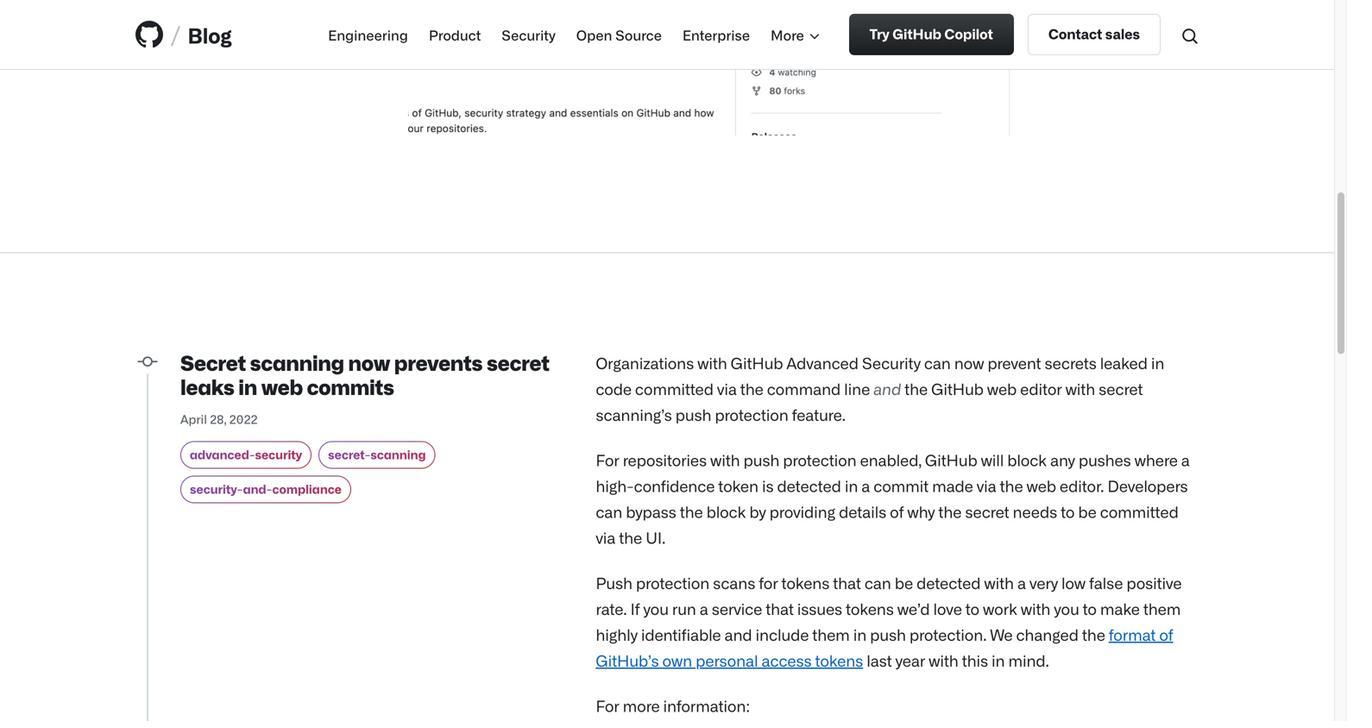 Task type: describe. For each thing, give the bounding box(es) containing it.
highly
[[596, 625, 638, 644]]

push inside for repositories with push protection enabled, github will block any pushes where a high-confidence token is detected in a commit made via the web editor. developers can bypass the block by providing details of why the secret needs to be committed via the ui.
[[744, 450, 780, 469]]

with inside for repositories with push protection enabled, github will block any pushes where a high-confidence token is detected in a commit made via the web editor. developers can bypass the block by providing details of why the secret needs to be committed via the ui.
[[710, 450, 740, 469]]

of inside for repositories with push protection enabled, github will block any pushes where a high-confidence token is detected in a commit made via the web editor. developers can bypass the block by providing details of why the secret needs to be committed via the ui.
[[890, 502, 904, 521]]

organizations with github advanced security can now prevent secrets leaked in code committed via the command line
[[596, 353, 1165, 398]]

format of github's own personal access tokens
[[596, 625, 1174, 670]]

advanced-security link
[[180, 441, 312, 469]]

with down the very
[[1021, 599, 1051, 618]]

feature.
[[792, 405, 846, 424]]

try github copilot link
[[849, 14, 1014, 55]]

secret-
[[328, 447, 371, 462]]

more button
[[771, 24, 822, 45]]

detected inside for repositories with push protection enabled, github will block any pushes where a high-confidence token is detected in a commit made via the web editor. developers can bypass the block by providing details of why the secret needs to be committed via the ui.
[[777, 476, 841, 495]]

pushes
[[1079, 450, 1131, 469]]

why
[[908, 502, 935, 521]]

and inside push protection scans for tokens that can be detected with a very low false positive rate. if you run a service that issues tokens we'd love to work with you to make them highly identifiable and include them in push protection. we changed the
[[725, 625, 752, 644]]

in inside for repositories with push protection enabled, github will block any pushes where a high-confidence token is detected in a commit made via the web editor. developers can bypass the block by providing details of why the secret needs to be committed via the ui.
[[845, 476, 858, 495]]

leaks
[[180, 374, 234, 399]]

scans
[[713, 573, 755, 592]]

secret inside the github web editor with secret scanning's push protection feature.
[[1099, 379, 1143, 398]]

scanning for secret-
[[371, 447, 426, 462]]

information:
[[663, 696, 750, 715]]

false
[[1089, 573, 1123, 592]]

/
[[170, 18, 181, 51]]

include
[[756, 625, 809, 644]]

the inside organizations with github advanced security can now prevent secrets leaked in code committed via the command line
[[740, 379, 764, 398]]

commit
[[874, 476, 929, 495]]

1 vertical spatial tokens
[[846, 599, 894, 618]]

advanced-
[[190, 447, 255, 462]]

committed inside organizations with github advanced security can now prevent secrets leaked in code committed via the command line
[[635, 379, 714, 398]]

secrets
[[1045, 353, 1097, 372]]

the inside the github web editor with secret scanning's push protection feature.
[[905, 379, 928, 398]]

the github web editor with secret scanning's push protection feature.
[[596, 379, 1143, 424]]

for
[[759, 573, 778, 592]]

of inside format of github's own personal access tokens
[[1160, 625, 1174, 644]]

28,
[[210, 412, 227, 426]]

enabled,
[[860, 450, 922, 469]]

command
[[767, 379, 841, 398]]

for more information:
[[596, 696, 750, 715]]

run
[[672, 599, 696, 618]]

1 horizontal spatial that
[[833, 573, 861, 592]]

more
[[623, 696, 660, 715]]

we
[[990, 625, 1013, 644]]

push protection scans for tokens that can be detected with a very low false positive rate. if you run a service that issues tokens we'd love to work with you to make them highly identifiable and include them in push protection. we changed the
[[596, 573, 1182, 644]]

push
[[596, 573, 633, 592]]

the down made on the right bottom
[[939, 502, 962, 521]]

commits
[[307, 374, 394, 399]]

own
[[662, 651, 692, 670]]

engineering link
[[328, 24, 408, 45]]

contact
[[1049, 25, 1103, 41]]

advanced
[[787, 353, 859, 372]]

year
[[896, 651, 925, 670]]

contact sales
[[1049, 25, 1140, 41]]

mind.
[[1009, 651, 1049, 670]]

source
[[616, 26, 662, 43]]

details
[[839, 502, 887, 521]]

2 you from the left
[[1054, 599, 1080, 618]]

open source
[[576, 26, 662, 43]]

via inside organizations with github advanced security can now prevent secrets leaked in code committed via the command line
[[717, 379, 737, 398]]

access
[[762, 651, 812, 670]]

if
[[631, 599, 640, 618]]

0 horizontal spatial via
[[596, 528, 616, 547]]

for for for repositories with push protection enabled, github will block any pushes where a high-confidence token is detected in a commit made via the web editor. developers can bypass the block by providing details of why the secret needs to be committed via the ui.
[[596, 450, 619, 469]]

secret inside for repositories with push protection enabled, github will block any pushes where a high-confidence token is detected in a commit made via the web editor. developers can bypass the block by providing details of why the secret needs to be committed via the ui.
[[965, 502, 1010, 521]]

providing
[[770, 502, 836, 521]]

github inside organizations with github advanced security can now prevent secrets leaked in code committed via the command line
[[731, 353, 783, 372]]

the down the will
[[1000, 476, 1023, 495]]

where
[[1135, 450, 1178, 469]]

tokens inside format of github's own personal access tokens
[[815, 651, 863, 670]]

april
[[180, 412, 207, 426]]

protection inside push protection scans for tokens that can be detected with a very low false positive rate. if you run a service that issues tokens we'd love to work with you to make them highly identifiable and include them in push protection. we changed the
[[636, 573, 710, 592]]

2 horizontal spatial via
[[977, 476, 997, 495]]

a left the very
[[1018, 573, 1026, 592]]

identifiable
[[641, 625, 721, 644]]

secret-scanning link
[[319, 441, 435, 469]]

secret-scanning
[[328, 447, 426, 462]]

will
[[981, 450, 1004, 469]]

in inside organizations with github advanced security can now prevent secrets leaked in code committed via the command line
[[1151, 353, 1165, 372]]

compliance
[[272, 482, 342, 496]]

detected inside push protection scans for tokens that can be detected with a very low false positive rate. if you run a service that issues tokens we'd love to work with you to make them highly identifiable and include them in push protection. we changed the
[[917, 573, 981, 592]]

commit image
[[136, 350, 160, 374]]

product link
[[429, 24, 481, 45]]

very
[[1030, 573, 1058, 592]]

april 28, 2022
[[180, 412, 258, 426]]

2 horizontal spatial to
[[1083, 599, 1097, 618]]

blog link
[[188, 19, 232, 50]]

editor
[[1020, 379, 1062, 398]]

high-
[[596, 476, 634, 495]]

0 vertical spatial tokens
[[782, 573, 830, 592]]

open source link
[[576, 24, 662, 45]]

product
[[429, 26, 481, 43]]

by
[[750, 502, 766, 521]]

ui.
[[646, 528, 666, 547]]

more
[[771, 26, 804, 43]]

make
[[1100, 599, 1140, 618]]

0 horizontal spatial block
[[707, 502, 746, 521]]

for repositories with push protection enabled, github will block any pushes where a high-confidence token is detected in a commit made via the web editor. developers can bypass the block by providing details of why the secret needs to be committed via the ui.
[[596, 450, 1190, 547]]

prevent
[[988, 353, 1041, 372]]

needs
[[1013, 502, 1057, 521]]

push inside the github web editor with secret scanning's push protection feature.
[[676, 405, 712, 424]]

service
[[712, 599, 762, 618]]

1 you from the left
[[643, 599, 669, 618]]

protection inside the github web editor with secret scanning's push protection feature.
[[715, 405, 789, 424]]

repositories
[[623, 450, 707, 469]]

the inside push protection scans for tokens that can be detected with a very low false positive rate. if you run a service that issues tokens we'd love to work with you to make them highly identifiable and include them in push protection. we changed the
[[1082, 625, 1106, 644]]

format of github's own personal access tokens link
[[596, 625, 1174, 670]]

made
[[932, 476, 973, 495]]



Task type: locate. For each thing, give the bounding box(es) containing it.
try
[[870, 25, 890, 41]]

and down "service"
[[725, 625, 752, 644]]

visit github image
[[136, 21, 163, 48]]

of left the why
[[890, 502, 904, 521]]

code
[[596, 379, 632, 398]]

work
[[983, 599, 1018, 618]]

love
[[934, 599, 962, 618]]

1 horizontal spatial block
[[1008, 450, 1047, 469]]

0 horizontal spatial that
[[766, 599, 794, 618]]

security up line
[[862, 353, 921, 372]]

0 horizontal spatial scanning
[[250, 349, 344, 374]]

with
[[698, 353, 727, 372], [1066, 379, 1096, 398], [710, 450, 740, 469], [984, 573, 1014, 592], [1021, 599, 1051, 618], [929, 651, 959, 670]]

now inside organizations with github advanced security can now prevent secrets leaked in code committed via the command line
[[954, 353, 984, 372]]

0 horizontal spatial to
[[966, 599, 980, 618]]

contact sales link
[[1028, 14, 1161, 55]]

security link
[[502, 24, 556, 45]]

for left more
[[596, 696, 619, 715]]

blog
[[188, 22, 232, 47]]

scanning up 2022
[[250, 349, 344, 374]]

be
[[1078, 502, 1097, 521], [895, 573, 913, 592]]

0 horizontal spatial you
[[643, 599, 669, 618]]

protection down feature.
[[783, 450, 857, 469]]

protection
[[715, 405, 789, 424], [783, 450, 857, 469], [636, 573, 710, 592]]

organizations
[[596, 353, 694, 372]]

secret inside secret scanning now prevents secret leaks in web commits
[[487, 349, 550, 374]]

that
[[833, 573, 861, 592], [766, 599, 794, 618]]

can up format of github's own personal access tokens link
[[865, 573, 891, 592]]

open
[[576, 26, 612, 43]]

committed inside for repositories with push protection enabled, github will block any pushes where a high-confidence token is detected in a commit made via the web editor. developers can bypass the block by providing details of why the secret needs to be committed via the ui.
[[1100, 502, 1179, 521]]

0 horizontal spatial can
[[596, 502, 623, 521]]

0 horizontal spatial security
[[502, 26, 556, 43]]

0 vertical spatial protection
[[715, 405, 789, 424]]

block
[[1008, 450, 1047, 469], [707, 502, 746, 521]]

1 vertical spatial that
[[766, 599, 794, 618]]

web up needs
[[1027, 476, 1056, 495]]

0 horizontal spatial secret
[[487, 349, 550, 374]]

secret scanning now prevents secret leaks in web commits
[[180, 349, 550, 399]]

be inside push protection scans for tokens that can be detected with a very low false positive rate. if you run a service that issues tokens we'd love to work with you to make them highly identifiable and include them in push protection. we changed the
[[895, 573, 913, 592]]

to inside for repositories with push protection enabled, github will block any pushes where a high-confidence token is detected in a commit made via the web editor. developers can bypass the block by providing details of why the secret needs to be committed via the ui.
[[1061, 502, 1075, 521]]

0 vertical spatial security
[[502, 26, 556, 43]]

0 vertical spatial block
[[1008, 450, 1047, 469]]

2 horizontal spatial can
[[924, 353, 951, 372]]

1 vertical spatial via
[[977, 476, 997, 495]]

that up issues
[[833, 573, 861, 592]]

1 horizontal spatial security
[[862, 353, 921, 372]]

now inside secret scanning now prevents secret leaks in web commits
[[348, 349, 390, 374]]

github up the will
[[931, 379, 984, 398]]

web down "prevent"
[[987, 379, 1017, 398]]

via
[[717, 379, 737, 398], [977, 476, 997, 495], [596, 528, 616, 547]]

0 horizontal spatial web
[[261, 374, 303, 399]]

enterprise
[[683, 26, 750, 43]]

via left command
[[717, 379, 737, 398]]

0 vertical spatial push
[[676, 405, 712, 424]]

2 horizontal spatial push
[[870, 625, 906, 644]]

and-
[[243, 482, 272, 496]]

1 vertical spatial security
[[862, 353, 921, 372]]

to left the make
[[1083, 599, 1097, 618]]

for inside for repositories with push protection enabled, github will block any pushes where a high-confidence token is detected in a commit made via the web editor. developers can bypass the block by providing details of why the secret needs to be committed via the ui.
[[596, 450, 619, 469]]

0 vertical spatial of
[[890, 502, 904, 521]]

be up "we'd" at the right bottom of page
[[895, 573, 913, 592]]

leaked
[[1100, 353, 1148, 372]]

protection.
[[910, 625, 987, 644]]

chevron down image
[[808, 29, 822, 43]]

0 vertical spatial that
[[833, 573, 861, 592]]

0 vertical spatial and
[[874, 379, 901, 398]]

the down confidence
[[680, 502, 703, 521]]

1 vertical spatial for
[[596, 696, 619, 715]]

can inside for repositories with push protection enabled, github will block any pushes where a high-confidence token is detected in a commit made via the web editor. developers can bypass the block by providing details of why the secret needs to be committed via the ui.
[[596, 502, 623, 521]]

1 vertical spatial committed
[[1100, 502, 1179, 521]]

1 horizontal spatial you
[[1054, 599, 1080, 618]]

security-
[[190, 482, 243, 496]]

can down high-
[[596, 502, 623, 521]]

2 vertical spatial protection
[[636, 573, 710, 592]]

tokens up format of github's own personal access tokens link
[[846, 599, 894, 618]]

2 for from the top
[[596, 696, 619, 715]]

scanning
[[250, 349, 344, 374], [371, 447, 426, 462]]

can inside push protection scans for tokens that can be detected with a very low false positive rate. if you run a service that issues tokens we'd love to work with you to make them highly identifiable and include them in push protection. we changed the
[[865, 573, 891, 592]]

scanning for secret
[[250, 349, 344, 374]]

2 vertical spatial can
[[865, 573, 891, 592]]

prevents
[[394, 349, 483, 374]]

1 horizontal spatial now
[[954, 353, 984, 372]]

1 horizontal spatial of
[[1160, 625, 1174, 644]]

with inside the github web editor with secret scanning's push protection feature.
[[1066, 379, 1096, 398]]

1 vertical spatial secret
[[1099, 379, 1143, 398]]

2 horizontal spatial secret
[[1099, 379, 1143, 398]]

1 horizontal spatial to
[[1061, 502, 1075, 521]]

for for for more information:
[[596, 696, 619, 715]]

with down protection.
[[929, 651, 959, 670]]

search toggle image
[[1182, 28, 1199, 45]]

security left "open"
[[502, 26, 556, 43]]

now left prevents on the left
[[348, 349, 390, 374]]

changed
[[1016, 625, 1079, 644]]

0 horizontal spatial now
[[348, 349, 390, 374]]

github inside for repositories with push protection enabled, github will block any pushes where a high-confidence token is detected in a commit made via the web editor. developers can bypass the block by providing details of why the secret needs to be committed via the ui.
[[925, 450, 978, 469]]

scanning's
[[596, 405, 672, 424]]

security
[[255, 447, 302, 462]]

with down 'secrets'
[[1066, 379, 1096, 398]]

security inside organizations with github advanced security can now prevent secrets leaked in code committed via the command line
[[862, 353, 921, 372]]

secret down leaked
[[1099, 379, 1143, 398]]

you
[[643, 599, 669, 618], [1054, 599, 1080, 618]]

that up include
[[766, 599, 794, 618]]

any
[[1051, 450, 1075, 469]]

a
[[1182, 450, 1190, 469], [862, 476, 870, 495], [1018, 573, 1026, 592], [700, 599, 708, 618]]

2022
[[229, 412, 258, 426]]

try github copilot
[[870, 25, 993, 41]]

the left the 'ui.'
[[619, 528, 642, 547]]

this
[[962, 651, 988, 670]]

committed
[[635, 379, 714, 398], [1100, 502, 1179, 521]]

secret
[[180, 349, 246, 374]]

0 horizontal spatial them
[[813, 625, 850, 644]]

them down "positive"
[[1144, 599, 1181, 618]]

is
[[762, 476, 774, 495]]

editor.
[[1060, 476, 1104, 495]]

for
[[596, 450, 619, 469], [596, 696, 619, 715]]

you right if on the bottom left of the page
[[643, 599, 669, 618]]

/ blog
[[170, 18, 232, 51]]

2 vertical spatial via
[[596, 528, 616, 547]]

to right the love
[[966, 599, 980, 618]]

2 horizontal spatial web
[[1027, 476, 1056, 495]]

a right "where"
[[1182, 450, 1190, 469]]

web up security
[[261, 374, 303, 399]]

web
[[261, 374, 303, 399], [987, 379, 1017, 398], [1027, 476, 1056, 495]]

security-and-compliance
[[190, 482, 342, 496]]

1 vertical spatial them
[[813, 625, 850, 644]]

tokens left last
[[815, 651, 863, 670]]

1 vertical spatial detected
[[917, 573, 981, 592]]

1 for from the top
[[596, 450, 619, 469]]

format
[[1109, 625, 1156, 644]]

1 vertical spatial and
[[725, 625, 752, 644]]

block right the will
[[1008, 450, 1047, 469]]

0 vertical spatial can
[[924, 353, 951, 372]]

1 horizontal spatial secret
[[965, 502, 1010, 521]]

github up command
[[731, 353, 783, 372]]

push
[[676, 405, 712, 424], [744, 450, 780, 469], [870, 625, 906, 644]]

be inside for repositories with push protection enabled, github will block any pushes where a high-confidence token is detected in a commit made via the web editor. developers can bypass the block by providing details of why the secret needs to be committed via the ui.
[[1078, 502, 1097, 521]]

github up made on the right bottom
[[925, 450, 978, 469]]

1 horizontal spatial via
[[717, 379, 737, 398]]

1 vertical spatial push
[[744, 450, 780, 469]]

github inside the github web editor with secret scanning's push protection feature.
[[931, 379, 984, 398]]

can left "prevent"
[[924, 353, 951, 372]]

1 vertical spatial protection
[[783, 450, 857, 469]]

scanning inside secret scanning now prevents secret leaks in web commits
[[250, 349, 344, 374]]

github's
[[596, 651, 659, 670]]

detected up the love
[[917, 573, 981, 592]]

via down the will
[[977, 476, 997, 495]]

developers
[[1108, 476, 1188, 495]]

1 horizontal spatial web
[[987, 379, 1017, 398]]

we'd
[[897, 599, 930, 618]]

in inside secret scanning now prevents secret leaks in web commits
[[238, 374, 257, 399]]

2 vertical spatial tokens
[[815, 651, 863, 670]]

1 horizontal spatial can
[[865, 573, 891, 592]]

last
[[867, 651, 892, 670]]

tokens
[[782, 573, 830, 592], [846, 599, 894, 618], [815, 651, 863, 670]]

0 horizontal spatial and
[[725, 625, 752, 644]]

advanced-security
[[190, 447, 302, 462]]

the down the make
[[1082, 625, 1106, 644]]

1 vertical spatial block
[[707, 502, 746, 521]]

security-and-compliance link
[[180, 476, 351, 504]]

protection down command
[[715, 405, 789, 424]]

protection inside for repositories with push protection enabled, github will block any pushes where a high-confidence token is detected in a commit made via the web editor. developers can bypass the block by providing details of why the secret needs to be committed via the ui.
[[783, 450, 857, 469]]

with up work
[[984, 573, 1014, 592]]

line
[[844, 379, 870, 398]]

push up the repositories
[[676, 405, 712, 424]]

0 vertical spatial them
[[1144, 599, 1181, 618]]

1 vertical spatial can
[[596, 502, 623, 521]]

0 vertical spatial committed
[[635, 379, 714, 398]]

in
[[1151, 353, 1165, 372], [238, 374, 257, 399], [845, 476, 858, 495], [853, 625, 867, 644], [992, 651, 1005, 670]]

to down the editor.
[[1061, 502, 1075, 521]]

2 vertical spatial secret
[[965, 502, 1010, 521]]

web inside secret scanning now prevents secret leaks in web commits
[[261, 374, 303, 399]]

0 horizontal spatial committed
[[635, 379, 714, 398]]

positive
[[1127, 573, 1182, 592]]

be down the editor.
[[1078, 502, 1097, 521]]

committed down organizations
[[635, 379, 714, 398]]

0 horizontal spatial push
[[676, 405, 712, 424]]

0 horizontal spatial be
[[895, 573, 913, 592]]

with inside organizations with github advanced security can now prevent secrets leaked in code committed via the command line
[[698, 353, 727, 372]]

issues
[[797, 599, 843, 618]]

0 horizontal spatial detected
[[777, 476, 841, 495]]

1 horizontal spatial push
[[744, 450, 780, 469]]

2 vertical spatial push
[[870, 625, 906, 644]]

1 horizontal spatial and
[[874, 379, 901, 398]]

secret down made on the right bottom
[[965, 502, 1010, 521]]

token
[[718, 476, 759, 495]]

1 horizontal spatial detected
[[917, 573, 981, 592]]

the left command
[[740, 379, 764, 398]]

1 horizontal spatial scanning
[[371, 447, 426, 462]]

the
[[740, 379, 764, 398], [905, 379, 928, 398], [1000, 476, 1023, 495], [680, 502, 703, 521], [939, 502, 962, 521], [619, 528, 642, 547], [1082, 625, 1106, 644]]

security
[[502, 26, 556, 43], [862, 353, 921, 372]]

web inside for repositories with push protection enabled, github will block any pushes where a high-confidence token is detected in a commit made via the web editor. developers can bypass the block by providing details of why the secret needs to be committed via the ui.
[[1027, 476, 1056, 495]]

1 vertical spatial be
[[895, 573, 913, 592]]

engineering
[[328, 26, 408, 43]]

1 horizontal spatial committed
[[1100, 502, 1179, 521]]

1 horizontal spatial be
[[1078, 502, 1097, 521]]

1 horizontal spatial them
[[1144, 599, 1181, 618]]

tokens up issues
[[782, 573, 830, 592]]

0 horizontal spatial of
[[890, 502, 904, 521]]

detected up providing
[[777, 476, 841, 495]]

can
[[924, 353, 951, 372], [596, 502, 623, 521], [865, 573, 891, 592]]

to
[[1061, 502, 1075, 521], [966, 599, 980, 618], [1083, 599, 1097, 618]]

you down low
[[1054, 599, 1080, 618]]

and right line
[[874, 379, 901, 398]]

secret
[[487, 349, 550, 374], [1099, 379, 1143, 398], [965, 502, 1010, 521]]

0 vertical spatial detected
[[777, 476, 841, 495]]

now left "prevent"
[[954, 353, 984, 372]]

can inside organizations with github advanced security can now prevent secrets leaked in code committed via the command line
[[924, 353, 951, 372]]

a up the details
[[862, 476, 870, 495]]

them down issues
[[813, 625, 850, 644]]

via up the push on the left
[[596, 528, 616, 547]]

with up "token"
[[710, 450, 740, 469]]

0 vertical spatial be
[[1078, 502, 1097, 521]]

github right the try
[[893, 25, 942, 41]]

0 vertical spatial for
[[596, 450, 619, 469]]

a right run
[[700, 599, 708, 618]]

0 vertical spatial via
[[717, 379, 737, 398]]

the right line
[[905, 379, 928, 398]]

low
[[1062, 573, 1086, 592]]

for up high-
[[596, 450, 619, 469]]

in inside push protection scans for tokens that can be detected with a very low false positive rate. if you run a service that issues tokens we'd love to work with you to make them highly identifiable and include them in push protection. we changed the
[[853, 625, 867, 644]]

confidence
[[634, 476, 715, 495]]

of right format at the right bottom of the page
[[1160, 625, 1174, 644]]

push up is
[[744, 450, 780, 469]]

committed down developers on the right
[[1100, 502, 1179, 521]]

web inside the github web editor with secret scanning's push protection feature.
[[987, 379, 1017, 398]]

push inside push protection scans for tokens that can be detected with a very low false positive rate. if you run a service that issues tokens we'd love to work with you to make them highly identifiable and include them in push protection. we changed the
[[870, 625, 906, 644]]

scanning down commits
[[371, 447, 426, 462]]

with right organizations
[[698, 353, 727, 372]]

enterprise link
[[683, 24, 750, 45]]

push up last
[[870, 625, 906, 644]]

1 vertical spatial of
[[1160, 625, 1174, 644]]

0 vertical spatial scanning
[[250, 349, 344, 374]]

secret right prevents on the left
[[487, 349, 550, 374]]

0 vertical spatial secret
[[487, 349, 550, 374]]

protection up run
[[636, 573, 710, 592]]

block down "token"
[[707, 502, 746, 521]]

1 vertical spatial scanning
[[371, 447, 426, 462]]



Task type: vqa. For each thing, say whether or not it's contained in the screenshot.
all within the "We've added new improvements to default setup, including automatically scheduling scans on repositories and support for all CodeQL covered languages."
no



